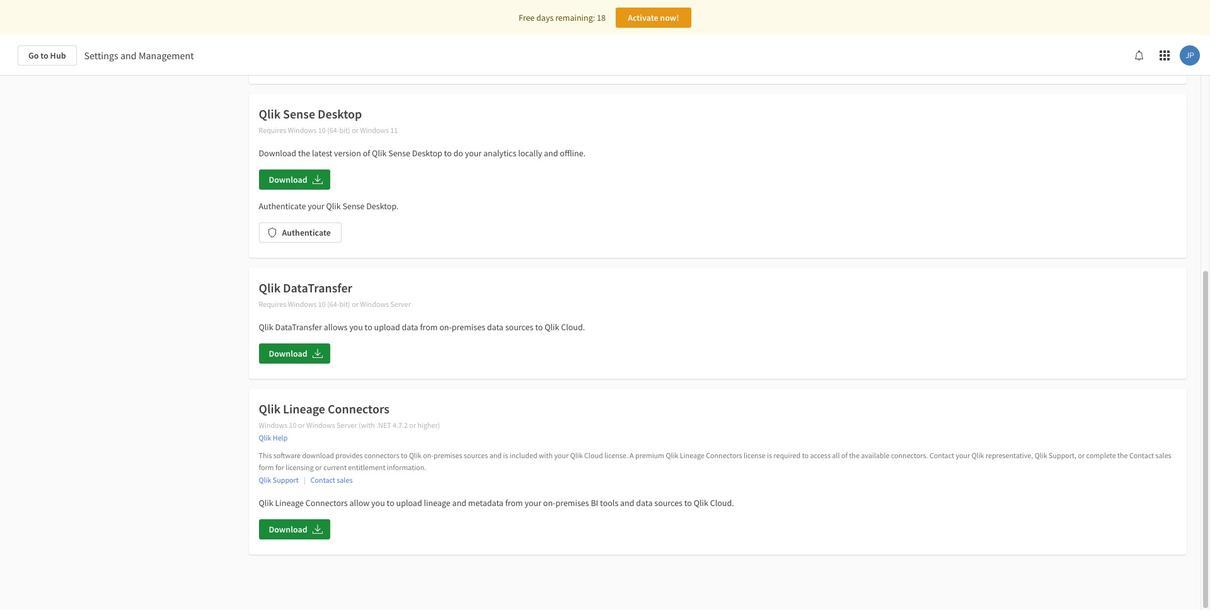 Task type: locate. For each thing, give the bounding box(es) containing it.
bit) inside qlik sense desktop requires windows 10 (64-bit) or windows 11
[[339, 125, 350, 135]]

1 vertical spatial premises
[[434, 450, 462, 460]]

0 horizontal spatial data
[[402, 321, 418, 333]]

0 vertical spatial authenticate
[[259, 200, 306, 211]]

1 (64- from the top
[[327, 125, 339, 135]]

0 vertical spatial desktop
[[318, 106, 362, 121]]

premises
[[452, 321, 485, 333], [434, 450, 462, 460], [556, 498, 589, 509]]

authenticate
[[259, 200, 306, 211], [282, 227, 331, 238]]

lineage
[[283, 401, 325, 416], [680, 450, 705, 460], [275, 498, 304, 509]]

download the latest version of qlik sense desktop to do your analytics locally and offline.
[[259, 147, 586, 159]]

2 vertical spatial 10
[[289, 420, 297, 430]]

1 horizontal spatial data
[[487, 321, 504, 333]]

lineage down qlik help link
[[680, 450, 705, 460]]

included
[[510, 450, 537, 460]]

qlik datatransfer allows you to upload data from on-premises data sources to qlik cloud.
[[259, 321, 585, 333]]

1 horizontal spatial sales
[[1156, 450, 1172, 460]]

1 vertical spatial download button
[[259, 343, 330, 363]]

0 horizontal spatial sources
[[464, 450, 488, 460]]

0 horizontal spatial is
[[503, 450, 508, 460]]

0 vertical spatial upload
[[374, 321, 400, 333]]

connectors
[[328, 401, 390, 416], [706, 450, 742, 460], [306, 498, 348, 509]]

1 horizontal spatial server
[[390, 299, 411, 309]]

10 inside qlik datatransfer requires windows 10 (64-bit) or windows server
[[318, 299, 326, 309]]

cloud
[[584, 450, 603, 460]]

all
[[832, 450, 840, 460]]

of right version
[[363, 147, 370, 159]]

sources
[[505, 321, 534, 333], [464, 450, 488, 460], [654, 498, 683, 509]]

bit) inside qlik datatransfer requires windows 10 (64-bit) or windows server
[[339, 299, 350, 309]]

10 up software
[[289, 420, 297, 430]]

2 vertical spatial on-
[[543, 498, 556, 509]]

from
[[420, 321, 438, 333], [505, 498, 523, 509]]

4.7.2
[[393, 420, 408, 430]]

software
[[273, 450, 301, 460]]

licensing
[[286, 463, 314, 472]]

sense inside qlik sense desktop requires windows 10 (64-bit) or windows 11
[[283, 106, 315, 121]]

is left included at the left bottom of page
[[503, 450, 508, 460]]

0 vertical spatial 10
[[318, 125, 326, 135]]

your
[[465, 147, 482, 159], [308, 200, 324, 211], [554, 450, 569, 460], [956, 450, 970, 460], [525, 498, 541, 509]]

desktop
[[318, 106, 362, 121], [412, 147, 442, 159]]

and right settings
[[120, 49, 137, 62]]

desktop up version
[[318, 106, 362, 121]]

upload
[[374, 321, 400, 333], [396, 498, 422, 509]]

you
[[349, 321, 363, 333], [371, 498, 385, 509]]

contact right "connectors."
[[930, 450, 954, 460]]

2 vertical spatial lineage
[[275, 498, 304, 509]]

1 vertical spatial (64-
[[327, 299, 339, 309]]

qlik inside qlik datatransfer requires windows 10 (64-bit) or windows server
[[259, 280, 281, 295]]

download
[[302, 450, 334, 460]]

1 bit) from the top
[[339, 125, 350, 135]]

settings
[[84, 49, 118, 62]]

server left (with
[[337, 420, 357, 430]]

for
[[275, 463, 284, 472]]

(64- up allows
[[327, 299, 339, 309]]

1 vertical spatial sources
[[464, 450, 488, 460]]

bit) up allows
[[339, 299, 350, 309]]

tools
[[600, 498, 619, 509]]

sense down 11
[[388, 147, 410, 159]]

authenticate button
[[259, 222, 342, 242]]

2 download button from the top
[[259, 343, 330, 363]]

authenticate down authenticate your qlik sense desktop.
[[282, 227, 331, 238]]

download button for requires
[[259, 343, 330, 363]]

2 horizontal spatial sources
[[654, 498, 683, 509]]

lineage inside this software download provides connectors to qlik on-premises sources and is included with your qlik cloud license. a premium qlik lineage connectors license is required to access all of the available connectors. contact your qlik representative, qlik support, or complete the contact sales form for licensing or current entitlement information. qlik support | contact sales
[[680, 450, 705, 460]]

connectors inside this software download provides connectors to qlik on-premises sources and is included with your qlik cloud license. a premium qlik lineage connectors license is required to access all of the available connectors. contact your qlik representative, qlik support, or complete the contact sales form for licensing or current entitlement information. qlik support | contact sales
[[706, 450, 742, 460]]

authenticate inside button
[[282, 227, 331, 238]]

0 vertical spatial cloud.
[[561, 321, 585, 333]]

qlik
[[259, 106, 281, 121], [372, 147, 387, 159], [326, 200, 341, 211], [259, 280, 281, 295], [259, 321, 273, 333], [545, 321, 559, 333], [259, 401, 281, 416], [259, 433, 271, 442], [409, 450, 422, 460], [570, 450, 583, 460], [666, 450, 679, 460], [972, 450, 984, 460], [1035, 450, 1047, 460], [259, 475, 271, 485], [259, 498, 273, 509], [694, 498, 708, 509]]

windows 10 or windows server (with .net 4.7.2 or higher) qlik help
[[259, 420, 440, 442]]

1 requires from the top
[[259, 125, 286, 135]]

the
[[298, 147, 310, 159], [849, 450, 860, 460], [1118, 450, 1128, 460]]

free
[[519, 12, 535, 23]]

1 vertical spatial you
[[371, 498, 385, 509]]

this
[[259, 450, 272, 460]]

0 horizontal spatial desktop
[[318, 106, 362, 121]]

1 download button from the top
[[259, 169, 330, 189]]

0 vertical spatial bit)
[[339, 125, 350, 135]]

1 horizontal spatial sources
[[505, 321, 534, 333]]

to
[[41, 50, 48, 61], [444, 147, 452, 159], [365, 321, 372, 333], [535, 321, 543, 333], [401, 450, 408, 460], [802, 450, 809, 460], [387, 498, 394, 509], [684, 498, 692, 509]]

connectors down qlik help link
[[706, 450, 742, 460]]

sales right complete
[[1156, 450, 1172, 460]]

2 horizontal spatial sense
[[388, 147, 410, 159]]

1 vertical spatial lineage
[[680, 450, 705, 460]]

1 vertical spatial connectors
[[706, 450, 742, 460]]

10 up allows
[[318, 299, 326, 309]]

data
[[402, 321, 418, 333], [487, 321, 504, 333], [636, 498, 653, 509]]

1 horizontal spatial contact
[[930, 450, 954, 460]]

is right license
[[767, 450, 772, 460]]

2 requires from the top
[[259, 299, 286, 309]]

datatransfer
[[283, 280, 352, 295], [275, 321, 322, 333]]

and left included at the left bottom of page
[[490, 450, 502, 460]]

0 vertical spatial of
[[363, 147, 370, 159]]

0 vertical spatial lineage
[[283, 401, 325, 416]]

license.
[[604, 450, 628, 460]]

sales down current
[[337, 475, 353, 485]]

1 vertical spatial cloud.
[[710, 498, 734, 509]]

the right complete
[[1118, 450, 1128, 460]]

0 horizontal spatial cloud.
[[561, 321, 585, 333]]

main content
[[0, 0, 1210, 610]]

0 vertical spatial premises
[[452, 321, 485, 333]]

1 vertical spatial bit)
[[339, 299, 350, 309]]

0 vertical spatial sources
[[505, 321, 534, 333]]

sales
[[1156, 450, 1172, 460], [337, 475, 353, 485]]

2 vertical spatial connectors
[[306, 498, 348, 509]]

1 horizontal spatial on-
[[439, 321, 452, 333]]

contact
[[930, 450, 954, 460], [1130, 450, 1154, 460], [311, 475, 335, 485]]

and inside this software download provides connectors to qlik on-premises sources and is included with your qlik cloud license. a premium qlik lineage connectors license is required to access all of the available connectors. contact your qlik representative, qlik support, or complete the contact sales form for licensing or current entitlement information. qlik support | contact sales
[[490, 450, 502, 460]]

do
[[454, 147, 463, 159]]

2 (64- from the top
[[327, 299, 339, 309]]

datatransfer inside qlik datatransfer requires windows 10 (64-bit) or windows server
[[283, 280, 352, 295]]

requires
[[259, 125, 286, 135], [259, 299, 286, 309]]

1 horizontal spatial from
[[505, 498, 523, 509]]

bit)
[[339, 125, 350, 135], [339, 299, 350, 309]]

server inside 'windows 10 or windows server (with .net 4.7.2 or higher) qlik help'
[[337, 420, 357, 430]]

1 vertical spatial datatransfer
[[275, 321, 322, 333]]

datatransfer left allows
[[275, 321, 322, 333]]

0 horizontal spatial on-
[[423, 450, 434, 460]]

download button
[[259, 169, 330, 189], [259, 343, 330, 363], [259, 520, 330, 540]]

support,
[[1049, 450, 1077, 460]]

2 vertical spatial sense
[[343, 200, 365, 211]]

server up qlik datatransfer allows you to upload data from on-premises data sources to qlik cloud.
[[390, 299, 411, 309]]

1 vertical spatial authenticate
[[282, 227, 331, 238]]

download for qlik datatransfer
[[269, 348, 307, 359]]

0 horizontal spatial server
[[337, 420, 357, 430]]

(64- up the latest
[[327, 125, 339, 135]]

download button down allows
[[259, 343, 330, 363]]

contact right complete
[[1130, 450, 1154, 460]]

qlik inside qlik sense desktop requires windows 10 (64-bit) or windows 11
[[259, 106, 281, 121]]

1 vertical spatial server
[[337, 420, 357, 430]]

download button down the latest
[[259, 169, 330, 189]]

download button down support in the bottom of the page
[[259, 520, 330, 540]]

1 horizontal spatial sense
[[343, 200, 365, 211]]

1 vertical spatial of
[[841, 450, 848, 460]]

or inside qlik sense desktop requires windows 10 (64-bit) or windows 11
[[352, 125, 359, 135]]

now!
[[660, 12, 679, 23]]

datatransfer up allows
[[283, 280, 352, 295]]

of inside this software download provides connectors to qlik on-premises sources and is included with your qlik cloud license. a premium qlik lineage connectors license is required to access all of the available connectors. contact your qlik representative, qlik support, or complete the contact sales form for licensing or current entitlement information. qlik support | contact sales
[[841, 450, 848, 460]]

1 vertical spatial sales
[[337, 475, 353, 485]]

1 vertical spatial upload
[[396, 498, 422, 509]]

2 horizontal spatial on-
[[543, 498, 556, 509]]

you right allows
[[349, 321, 363, 333]]

on-
[[439, 321, 452, 333], [423, 450, 434, 460], [543, 498, 556, 509]]

contact down current
[[311, 475, 335, 485]]

(64- inside qlik datatransfer requires windows 10 (64-bit) or windows server
[[327, 299, 339, 309]]

(with
[[359, 420, 375, 430]]

2 bit) from the top
[[339, 299, 350, 309]]

1 vertical spatial desktop
[[412, 147, 442, 159]]

0 horizontal spatial from
[[420, 321, 438, 333]]

form
[[259, 463, 274, 472]]

the left the latest
[[298, 147, 310, 159]]

settings and management
[[84, 49, 194, 62]]

remaining:
[[555, 12, 595, 23]]

allow
[[350, 498, 370, 509]]

upload right allows
[[374, 321, 400, 333]]

1 vertical spatial on-
[[423, 450, 434, 460]]

0 vertical spatial requires
[[259, 125, 286, 135]]

upload left lineage
[[396, 498, 422, 509]]

requires inside qlik datatransfer requires windows 10 (64-bit) or windows server
[[259, 299, 286, 309]]

1 vertical spatial 10
[[318, 299, 326, 309]]

10
[[318, 125, 326, 135], [318, 299, 326, 309], [289, 420, 297, 430]]

of
[[363, 147, 370, 159], [841, 450, 848, 460]]

authenticate for authenticate your qlik sense desktop.
[[259, 200, 306, 211]]

connectors up (with
[[328, 401, 390, 416]]

1 vertical spatial from
[[505, 498, 523, 509]]

you right allow
[[371, 498, 385, 509]]

1 horizontal spatial desktop
[[412, 147, 442, 159]]

1 vertical spatial requires
[[259, 299, 286, 309]]

desktop left do at the top of page
[[412, 147, 442, 159]]

sense
[[283, 106, 315, 121], [388, 147, 410, 159], [343, 200, 365, 211]]

allows
[[324, 321, 348, 333]]

windows
[[288, 125, 317, 135], [360, 125, 389, 135], [288, 299, 317, 309], [360, 299, 389, 309], [259, 420, 288, 430], [306, 420, 335, 430]]

lineage up help
[[283, 401, 325, 416]]

download
[[259, 147, 296, 159], [269, 174, 307, 185], [269, 348, 307, 359], [269, 524, 307, 535]]

cloud.
[[561, 321, 585, 333], [710, 498, 734, 509]]

(64- inside qlik sense desktop requires windows 10 (64-bit) or windows 11
[[327, 125, 339, 135]]

0 vertical spatial sales
[[1156, 450, 1172, 460]]

1 horizontal spatial is
[[767, 450, 772, 460]]

qlik lineage connectors allow you to upload lineage and metadata from your on-premises bi tools and data sources to qlik cloud.
[[259, 498, 734, 509]]

2 vertical spatial premises
[[556, 498, 589, 509]]

sense up the latest
[[283, 106, 315, 121]]

your left representative,
[[956, 450, 970, 460]]

lineage down support in the bottom of the page
[[275, 498, 304, 509]]

0 vertical spatial datatransfer
[[283, 280, 352, 295]]

main content containing qlik sense desktop
[[0, 0, 1210, 610]]

metadata
[[468, 498, 504, 509]]

go
[[28, 50, 39, 61]]

0 vertical spatial download button
[[259, 169, 330, 189]]

0 horizontal spatial sense
[[283, 106, 315, 121]]

is
[[503, 450, 508, 460], [767, 450, 772, 460]]

your right with at the left
[[554, 450, 569, 460]]

(64-
[[327, 125, 339, 135], [327, 299, 339, 309]]

0 vertical spatial (64-
[[327, 125, 339, 135]]

0 vertical spatial sense
[[283, 106, 315, 121]]

0 vertical spatial on-
[[439, 321, 452, 333]]

10 up the latest
[[318, 125, 326, 135]]

and
[[120, 49, 137, 62], [544, 147, 558, 159], [490, 450, 502, 460], [452, 498, 466, 509], [620, 498, 634, 509]]

or
[[352, 125, 359, 135], [352, 299, 359, 309], [298, 420, 305, 430], [409, 420, 416, 430], [1078, 450, 1085, 460], [315, 463, 322, 472]]

2 vertical spatial download button
[[259, 520, 330, 540]]

1 horizontal spatial of
[[841, 450, 848, 460]]

1 horizontal spatial you
[[371, 498, 385, 509]]

datatransfer for allows
[[275, 321, 322, 333]]

server
[[390, 299, 411, 309], [337, 420, 357, 430]]

0 vertical spatial you
[[349, 321, 363, 333]]

of right all
[[841, 450, 848, 460]]

james peterson image
[[1180, 45, 1200, 66]]

datatransfer for requires
[[283, 280, 352, 295]]

0 vertical spatial connectors
[[328, 401, 390, 416]]

0 vertical spatial server
[[390, 299, 411, 309]]

authenticate up authenticate button on the left
[[259, 200, 306, 211]]

and right tools
[[620, 498, 634, 509]]

connectors down contact sales link
[[306, 498, 348, 509]]

management
[[139, 49, 194, 62]]

bit) up version
[[339, 125, 350, 135]]

qlik lineage connectors
[[259, 401, 390, 416]]

0 horizontal spatial of
[[363, 147, 370, 159]]

0 horizontal spatial contact
[[311, 475, 335, 485]]

sense left desktop. on the left top of page
[[343, 200, 365, 211]]

the right all
[[849, 450, 860, 460]]



Task type: vqa. For each thing, say whether or not it's contained in the screenshot.
the leftmost FILE
no



Task type: describe. For each thing, give the bounding box(es) containing it.
0 horizontal spatial sales
[[337, 475, 353, 485]]

|
[[304, 475, 306, 485]]

activate now!
[[628, 12, 679, 23]]

lineage
[[424, 498, 451, 509]]

sources inside this software download provides connectors to qlik on-premises sources and is included with your qlik cloud license. a premium qlik lineage connectors license is required to access all of the available connectors. contact your qlik representative, qlik support, or complete the contact sales form for licensing or current entitlement information. qlik support | contact sales
[[464, 450, 488, 460]]

qlik support link
[[259, 475, 299, 485]]

provides
[[335, 450, 363, 460]]

0 horizontal spatial the
[[298, 147, 310, 159]]

representative,
[[986, 450, 1033, 460]]

3 download button from the top
[[259, 520, 330, 540]]

activate
[[628, 12, 658, 23]]

download button for desktop
[[259, 169, 330, 189]]

information.
[[387, 463, 426, 472]]

contact sales link
[[311, 475, 353, 485]]

2 horizontal spatial data
[[636, 498, 653, 509]]

2 is from the left
[[767, 450, 772, 460]]

go to hub
[[28, 50, 66, 61]]

analytics
[[483, 147, 516, 159]]

0 vertical spatial from
[[420, 321, 438, 333]]

complete
[[1086, 450, 1116, 460]]

download for qlik lineage connectors
[[269, 524, 307, 535]]

support
[[273, 475, 299, 485]]

desktop inside qlik sense desktop requires windows 10 (64-bit) or windows 11
[[318, 106, 362, 121]]

on- inside this software download provides connectors to qlik on-premises sources and is included with your qlik cloud license. a premium qlik lineage connectors license is required to access all of the available connectors. contact your qlik representative, qlik support, or complete the contact sales form for licensing or current entitlement information. qlik support | contact sales
[[423, 450, 434, 460]]

1 horizontal spatial cloud.
[[710, 498, 734, 509]]

download for qlik sense desktop
[[269, 174, 307, 185]]

2 horizontal spatial the
[[1118, 450, 1128, 460]]

and right locally on the left of page
[[544, 147, 558, 159]]

license
[[744, 450, 766, 460]]

hub
[[50, 50, 66, 61]]

offline.
[[560, 147, 586, 159]]

.net
[[376, 420, 391, 430]]

your right do at the top of page
[[465, 147, 482, 159]]

or inside qlik datatransfer requires windows 10 (64-bit) or windows server
[[352, 299, 359, 309]]

1 vertical spatial sense
[[388, 147, 410, 159]]

2 horizontal spatial contact
[[1130, 450, 1154, 460]]

requires inside qlik sense desktop requires windows 10 (64-bit) or windows 11
[[259, 125, 286, 135]]

authenticate for authenticate
[[282, 227, 331, 238]]

connectors.
[[891, 450, 928, 460]]

higher)
[[418, 420, 440, 430]]

desktop.
[[366, 200, 399, 211]]

with
[[539, 450, 553, 460]]

access
[[810, 450, 831, 460]]

a
[[630, 450, 634, 460]]

connectors
[[364, 450, 399, 460]]

18
[[597, 12, 606, 23]]

connectors for qlik lineage connectors
[[328, 401, 390, 416]]

connectors for qlik lineage connectors allow you to upload lineage and metadata from your on-premises bi tools and data sources to qlik cloud.
[[306, 498, 348, 509]]

help
[[273, 433, 288, 442]]

version
[[334, 147, 361, 159]]

authenticate your qlik sense desktop.
[[259, 200, 399, 211]]

days
[[536, 12, 554, 23]]

entitlement
[[348, 463, 385, 472]]

qlik datatransfer requires windows 10 (64-bit) or windows server
[[259, 280, 411, 309]]

qlik help link
[[259, 431, 1177, 444]]

and right lineage
[[452, 498, 466, 509]]

2 vertical spatial sources
[[654, 498, 683, 509]]

premium
[[635, 450, 664, 460]]

required
[[774, 450, 801, 460]]

latest
[[312, 147, 332, 159]]

your up authenticate button on the left
[[308, 200, 324, 211]]

your right 'metadata'
[[525, 498, 541, 509]]

server inside qlik datatransfer requires windows 10 (64-bit) or windows server
[[390, 299, 411, 309]]

lineage for qlik lineage connectors allow you to upload lineage and metadata from your on-premises bi tools and data sources to qlik cloud.
[[275, 498, 304, 509]]

locally
[[518, 147, 542, 159]]

available
[[861, 450, 890, 460]]

bi
[[591, 498, 598, 509]]

premises inside this software download provides connectors to qlik on-premises sources and is included with your qlik cloud license. a premium qlik lineage connectors license is required to access all of the available connectors. contact your qlik representative, qlik support, or complete the contact sales form for licensing or current entitlement information. qlik support | contact sales
[[434, 450, 462, 460]]

go to hub link
[[18, 45, 77, 66]]

10 inside 'windows 10 or windows server (with .net 4.7.2 or higher) qlik help'
[[289, 420, 297, 430]]

qlik inside 'windows 10 or windows server (with .net 4.7.2 or higher) qlik help'
[[259, 433, 271, 442]]

free days remaining: 18
[[519, 12, 606, 23]]

1 is from the left
[[503, 450, 508, 460]]

qlik sense desktop requires windows 10 (64-bit) or windows 11
[[259, 106, 398, 135]]

0 horizontal spatial you
[[349, 321, 363, 333]]

11
[[390, 125, 398, 135]]

this software download provides connectors to qlik on-premises sources and is included with your qlik cloud license. a premium qlik lineage connectors license is required to access all of the available connectors. contact your qlik representative, qlik support, or complete the contact sales form for licensing or current entitlement information. qlik support | contact sales
[[259, 450, 1172, 485]]

10 inside qlik sense desktop requires windows 10 (64-bit) or windows 11
[[318, 125, 326, 135]]

current
[[323, 463, 347, 472]]

1 horizontal spatial the
[[849, 450, 860, 460]]

activate now! link
[[616, 8, 691, 28]]

to inside go to hub link
[[41, 50, 48, 61]]

lineage for qlik lineage connectors
[[283, 401, 325, 416]]



